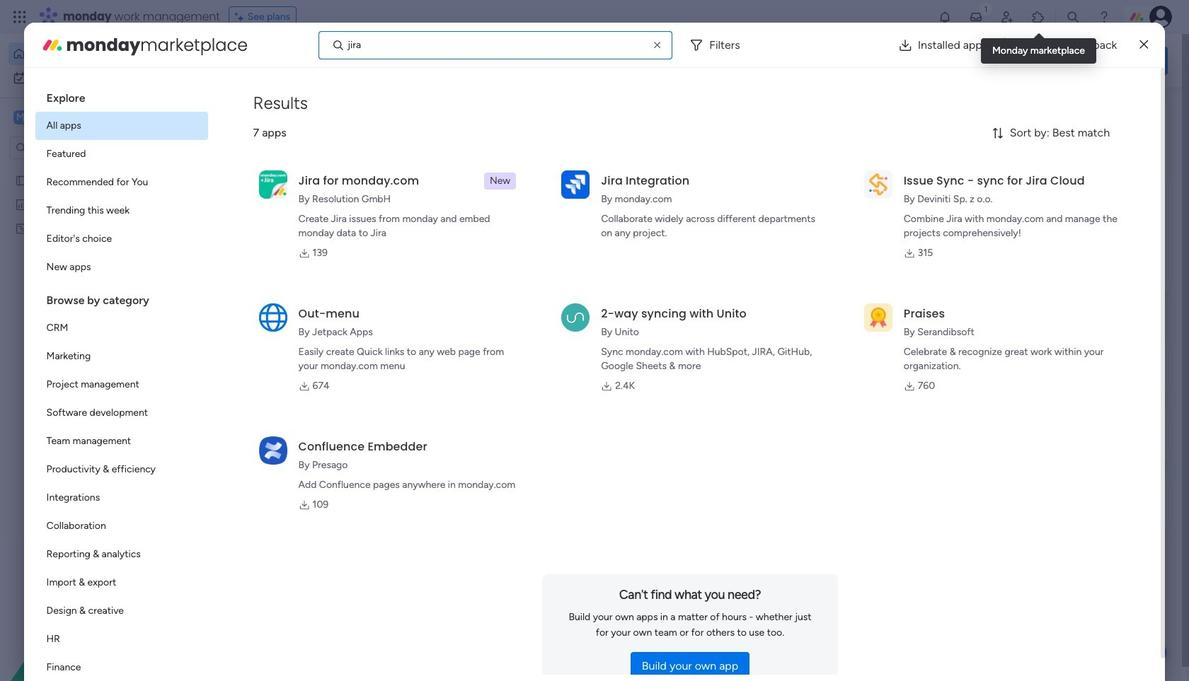 Task type: vqa. For each thing, say whether or not it's contained in the screenshot.
the left the workspace icon
no



Task type: describe. For each thing, give the bounding box(es) containing it.
templates image image
[[969, 107, 1156, 205]]

monday marketplace image
[[1032, 10, 1046, 24]]

Search in workspace field
[[30, 140, 118, 156]]

quick search results list box
[[219, 132, 922, 320]]

public board image
[[15, 173, 28, 187]]

search everything image
[[1066, 10, 1081, 24]]

1 element
[[362, 337, 379, 354]]

public dashboard image
[[15, 198, 28, 211]]

see plans image
[[235, 9, 248, 25]]

0 vertical spatial lottie animation image
[[555, 34, 953, 88]]

monday marketplace image
[[41, 34, 63, 56]]

dapulse x slim image
[[1140, 36, 1149, 53]]

select product image
[[13, 10, 27, 24]]

getting started element
[[956, 338, 1168, 395]]

workspace image
[[592, 574, 626, 608]]

1 image
[[980, 1, 993, 17]]



Task type: locate. For each thing, give the bounding box(es) containing it.
component image
[[636, 595, 648, 608]]

0 horizontal spatial lottie animation image
[[0, 539, 181, 682]]

help center element
[[956, 406, 1168, 463]]

app logo image
[[259, 170, 287, 199], [562, 170, 590, 199], [864, 170, 893, 199], [259, 304, 287, 332], [562, 304, 590, 332], [864, 304, 893, 332], [259, 437, 287, 465]]

lottie animation image
[[555, 34, 953, 88], [0, 539, 181, 682]]

workspace image
[[13, 110, 28, 125]]

0 vertical spatial heading
[[35, 79, 208, 112]]

option
[[8, 42, 172, 65], [8, 67, 172, 89], [35, 112, 208, 140], [35, 140, 208, 169], [0, 167, 181, 170], [35, 169, 208, 197], [35, 197, 208, 225], [35, 225, 208, 254], [35, 254, 208, 282], [35, 314, 208, 343], [35, 343, 208, 371], [35, 371, 208, 399], [35, 399, 208, 428], [35, 428, 208, 456], [35, 456, 208, 484], [35, 484, 208, 513], [35, 513, 208, 541], [35, 541, 208, 569], [35, 569, 208, 598], [35, 598, 208, 626], [35, 626, 208, 654], [35, 654, 208, 682]]

1 vertical spatial lottie animation image
[[0, 539, 181, 682]]

v2 bolt switch image
[[1078, 53, 1086, 68]]

1 horizontal spatial lottie animation element
[[555, 34, 953, 88]]

help image
[[1098, 10, 1112, 24]]

list box
[[35, 79, 208, 682], [0, 165, 181, 432]]

1 horizontal spatial lottie animation image
[[555, 34, 953, 88]]

heading
[[35, 79, 208, 112], [35, 282, 208, 314]]

contact sales element
[[956, 474, 1168, 531]]

2 heading from the top
[[35, 282, 208, 314]]

1 heading from the top
[[35, 79, 208, 112]]

workspace selection element
[[13, 109, 118, 127]]

1 vertical spatial lottie animation element
[[0, 539, 181, 682]]

notifications image
[[938, 10, 952, 24]]

0 vertical spatial lottie animation element
[[555, 34, 953, 88]]

jacob simon image
[[1150, 6, 1173, 28]]

update feed image
[[969, 10, 984, 24]]

lottie animation element
[[555, 34, 953, 88], [0, 539, 181, 682]]

0 horizontal spatial lottie animation element
[[0, 539, 181, 682]]

invite members image
[[1001, 10, 1015, 24]]

1 vertical spatial heading
[[35, 282, 208, 314]]

v2 user feedback image
[[968, 53, 978, 69]]



